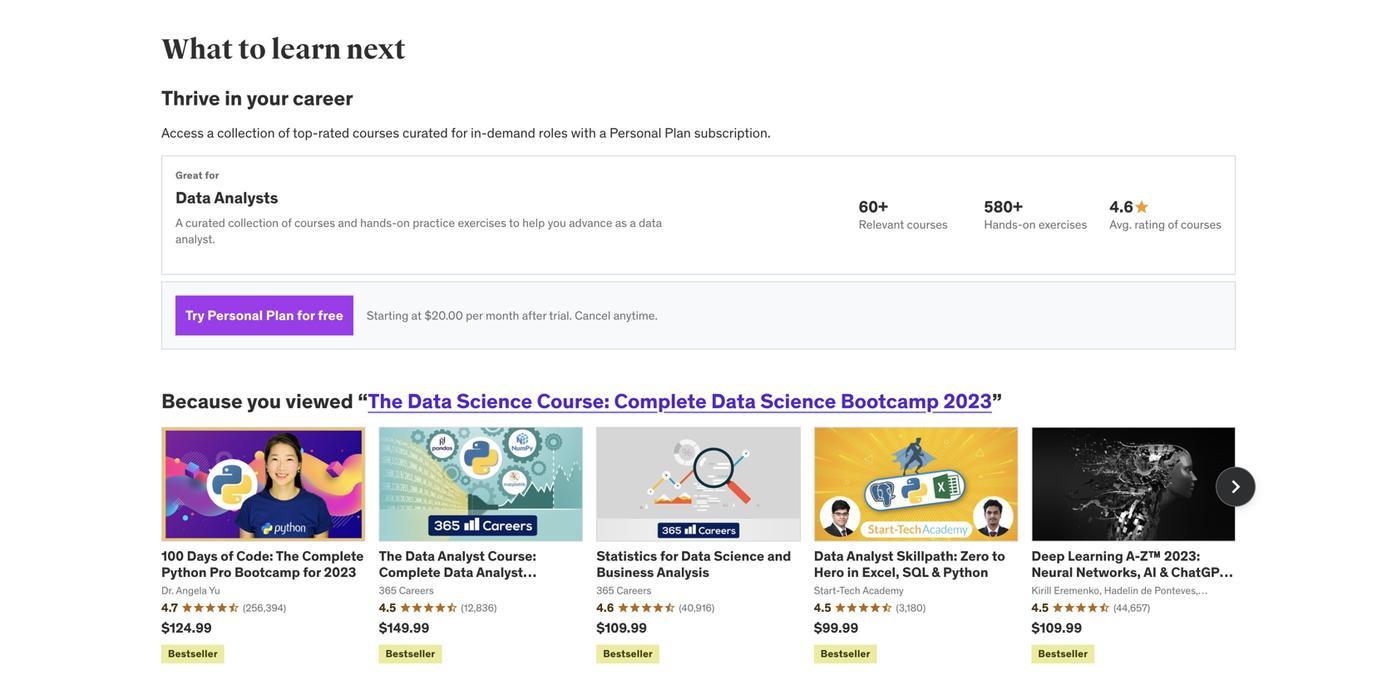 Task type: describe. For each thing, give the bounding box(es) containing it.
a-
[[1127, 548, 1141, 565]]

60+
[[859, 197, 889, 217]]

relevant
[[859, 217, 905, 232]]

4.6
[[1110, 197, 1134, 217]]

top-
[[293, 124, 318, 141]]

and inside great for data analysts a curated collection of courses and hands-on practice exercises to help you advance as a data analyst.
[[338, 216, 358, 230]]

with
[[571, 124, 597, 141]]

thrive
[[161, 86, 220, 111]]

for inside great for data analysts a curated collection of courses and hands-on practice exercises to help you advance as a data analyst.
[[205, 169, 219, 182]]

on inside 580+ hands-on exercises
[[1023, 217, 1036, 232]]

what
[[161, 32, 233, 67]]

1 horizontal spatial course:
[[537, 389, 610, 414]]

1 horizontal spatial curated
[[403, 124, 448, 141]]

100 days of code: the complete python pro bootcamp for 2023 link
[[161, 548, 364, 581]]

your
[[247, 86, 288, 111]]

you inside great for data analysts a curated collection of courses and hands-on practice exercises to help you advance as a data analyst.
[[548, 216, 566, 230]]

deep learning a-z™ 2023: neural networks, ai & chatgpt bonus link
[[1032, 548, 1234, 597]]

1 vertical spatial you
[[247, 389, 281, 414]]

& inside deep learning a-z™ 2023: neural networks, ai & chatgpt bonus
[[1160, 564, 1169, 581]]

access a collection of top-rated courses curated for in-demand roles with a personal plan subscription.
[[161, 124, 771, 141]]

after
[[522, 308, 547, 323]]

2023:
[[1165, 548, 1201, 565]]

avg. rating of courses
[[1110, 217, 1222, 232]]

trial.
[[549, 308, 572, 323]]

0 horizontal spatial a
[[207, 124, 214, 141]]

bonus
[[1032, 580, 1072, 597]]

days
[[187, 548, 218, 565]]

1 horizontal spatial a
[[600, 124, 607, 141]]

100 days of code: the complete python pro bootcamp for 2023
[[161, 548, 364, 581]]

complete inside 100 days of code: the complete python pro bootcamp for 2023
[[302, 548, 364, 565]]

roles
[[539, 124, 568, 141]]

business
[[597, 564, 654, 581]]

curated inside great for data analysts a curated collection of courses and hands-on practice exercises to help you advance as a data analyst.
[[186, 216, 225, 230]]

month
[[486, 308, 520, 323]]

for inside 100 days of code: the complete python pro bootcamp for 2023
[[303, 564, 321, 581]]

pro
[[210, 564, 232, 581]]

help
[[523, 216, 545, 230]]

thrive in your career
[[161, 86, 353, 111]]

a inside great for data analysts a curated collection of courses and hands-on practice exercises to help you advance as a data analyst.
[[630, 216, 636, 230]]

course: inside the data analyst course: complete data analyst bootcamp
[[488, 548, 537, 565]]

analysis
[[657, 564, 710, 581]]

ai
[[1144, 564, 1157, 581]]

580+ hands-on exercises
[[985, 197, 1088, 232]]

because
[[161, 389, 243, 414]]

for inside statistics for data science and business analysis
[[661, 548, 678, 565]]

bootcamp inside the data analyst course: complete data analyst bootcamp
[[379, 580, 445, 597]]

deep learning a-z™ 2023: neural networks, ai & chatgpt bonus
[[1032, 548, 1228, 597]]

to inside great for data analysts a curated collection of courses and hands-on practice exercises to help you advance as a data analyst.
[[509, 216, 520, 230]]

data
[[639, 216, 662, 230]]

0 horizontal spatial plan
[[266, 307, 294, 324]]

access
[[161, 124, 204, 141]]

& inside data analyst skillpath: zero to hero in excel, sql & python
[[932, 564, 941, 581]]

skillpath:
[[897, 548, 958, 565]]

what to learn next
[[161, 32, 406, 67]]

next
[[347, 32, 406, 67]]

data inside statistics for data science and business analysis
[[681, 548, 711, 565]]

networks,
[[1077, 564, 1142, 581]]

small image
[[1134, 199, 1151, 216]]

statistics for data science and business analysis
[[597, 548, 792, 581]]

for left in-
[[451, 124, 468, 141]]

data analysts link
[[176, 188, 278, 208]]

career
[[293, 86, 353, 111]]

z™
[[1141, 548, 1162, 565]]

viewed
[[286, 389, 354, 414]]

statistics
[[597, 548, 658, 565]]

"
[[993, 389, 1003, 414]]

0 vertical spatial 2023
[[944, 389, 993, 414]]

anytime.
[[614, 308, 658, 323]]

of inside 100 days of code: the complete python pro bootcamp for 2023
[[221, 548, 234, 565]]

hero
[[814, 564, 845, 581]]

excel,
[[862, 564, 900, 581]]

0 vertical spatial plan
[[665, 124, 691, 141]]

data analyst skillpath: zero to hero in excel, sql & python
[[814, 548, 1006, 581]]

to inside data analyst skillpath: zero to hero in excel, sql & python
[[993, 548, 1006, 565]]

at
[[412, 308, 422, 323]]

deep
[[1032, 548, 1065, 565]]

python inside data analyst skillpath: zero to hero in excel, sql & python
[[944, 564, 989, 581]]

for left free
[[297, 307, 315, 324]]

100
[[161, 548, 184, 565]]

try
[[186, 307, 205, 324]]

avg.
[[1110, 217, 1132, 232]]

data analyst skillpath: zero to hero in excel, sql & python link
[[814, 548, 1006, 581]]



Task type: locate. For each thing, give the bounding box(es) containing it.
0 horizontal spatial &
[[932, 564, 941, 581]]

you right 'help'
[[548, 216, 566, 230]]

bootcamp inside 100 days of code: the complete python pro bootcamp for 2023
[[235, 564, 300, 581]]

complete
[[614, 389, 707, 414], [302, 548, 364, 565], [379, 564, 441, 581]]

the data analyst course: complete data analyst bootcamp
[[379, 548, 537, 597]]

1 horizontal spatial &
[[1160, 564, 1169, 581]]

0 horizontal spatial you
[[247, 389, 281, 414]]

2 horizontal spatial to
[[993, 548, 1006, 565]]

0 horizontal spatial in
[[225, 86, 242, 111]]

a
[[176, 216, 183, 230]]

2 & from the left
[[1160, 564, 1169, 581]]

next image
[[1223, 474, 1250, 501]]

data inside data analyst skillpath: zero to hero in excel, sql & python
[[814, 548, 844, 565]]

& right ai
[[1160, 564, 1169, 581]]

in inside data analyst skillpath: zero to hero in excel, sql & python
[[848, 564, 859, 581]]

1 horizontal spatial 2023
[[944, 389, 993, 414]]

0 horizontal spatial personal
[[208, 307, 263, 324]]

courses left hands-
[[295, 216, 335, 230]]

0 horizontal spatial 2023
[[324, 564, 356, 581]]

0 horizontal spatial bootcamp
[[235, 564, 300, 581]]

2 vertical spatial to
[[993, 548, 1006, 565]]

to left 'help'
[[509, 216, 520, 230]]

learning
[[1068, 548, 1124, 565]]

to right zero
[[993, 548, 1006, 565]]

1 horizontal spatial python
[[944, 564, 989, 581]]

python right sql
[[944, 564, 989, 581]]

1 horizontal spatial plan
[[665, 124, 691, 141]]

python left pro
[[161, 564, 207, 581]]

1 & from the left
[[932, 564, 941, 581]]

0 horizontal spatial to
[[238, 32, 266, 67]]

1 horizontal spatial complete
[[379, 564, 441, 581]]

demand
[[487, 124, 536, 141]]

and inside statistics for data science and business analysis
[[768, 548, 792, 565]]

1 horizontal spatial and
[[768, 548, 792, 565]]

of
[[278, 124, 290, 141], [282, 216, 292, 230], [1169, 217, 1179, 232], [221, 548, 234, 565]]

&
[[932, 564, 941, 581], [1160, 564, 1169, 581]]

to
[[238, 32, 266, 67], [509, 216, 520, 230], [993, 548, 1006, 565]]

the
[[368, 389, 403, 414], [276, 548, 299, 565], [379, 548, 402, 565]]

1 vertical spatial to
[[509, 216, 520, 230]]

great
[[176, 169, 203, 182]]

learn
[[271, 32, 341, 67]]

0 horizontal spatial course:
[[488, 548, 537, 565]]

and
[[338, 216, 358, 230], [768, 548, 792, 565]]

science
[[457, 389, 533, 414], [761, 389, 837, 414], [714, 548, 765, 565]]

collection inside great for data analysts a curated collection of courses and hands-on practice exercises to help you advance as a data analyst.
[[228, 216, 279, 230]]

exercises inside 580+ hands-on exercises
[[1039, 217, 1088, 232]]

& right sql
[[932, 564, 941, 581]]

0 vertical spatial and
[[338, 216, 358, 230]]

1 vertical spatial and
[[768, 548, 792, 565]]

1 horizontal spatial exercises
[[1039, 217, 1088, 232]]

courses right 'rated' in the top left of the page
[[353, 124, 400, 141]]

exercises left avg. on the top of the page
[[1039, 217, 1088, 232]]

bootcamp
[[841, 389, 940, 414], [235, 564, 300, 581], [379, 580, 445, 597]]

1 horizontal spatial on
[[1023, 217, 1036, 232]]

statistics for data science and business analysis link
[[597, 548, 792, 581]]

subscription.
[[695, 124, 771, 141]]

personal
[[610, 124, 662, 141], [208, 307, 263, 324]]

collection down 'analysts'
[[228, 216, 279, 230]]

2 python from the left
[[944, 564, 989, 581]]

you left the viewed
[[247, 389, 281, 414]]

code:
[[236, 548, 273, 565]]

1 python from the left
[[161, 564, 207, 581]]

0 horizontal spatial complete
[[302, 548, 364, 565]]

collection down thrive in your career
[[217, 124, 275, 141]]

personal right with at the left
[[610, 124, 662, 141]]

courses right rating
[[1182, 217, 1222, 232]]

the inside 100 days of code: the complete python pro bootcamp for 2023
[[276, 548, 299, 565]]

2023 inside 100 days of code: the complete python pro bootcamp for 2023
[[324, 564, 356, 581]]

the inside the data analyst course: complete data analyst bootcamp
[[379, 548, 402, 565]]

great for data analysts a curated collection of courses and hands-on practice exercises to help you advance as a data analyst.
[[176, 169, 662, 247]]

starting at $20.00 per month after trial. cancel anytime.
[[367, 308, 658, 323]]

"
[[358, 389, 368, 414]]

on
[[397, 216, 410, 230], [1023, 217, 1036, 232]]

complete inside the data analyst course: complete data analyst bootcamp
[[379, 564, 441, 581]]

chatgpt
[[1172, 564, 1228, 581]]

in
[[225, 86, 242, 111], [848, 564, 859, 581]]

thrive in your career element
[[161, 86, 1236, 350]]

in left your
[[225, 86, 242, 111]]

0 vertical spatial personal
[[610, 124, 662, 141]]

courses
[[353, 124, 400, 141], [295, 216, 335, 230], [908, 217, 948, 232], [1182, 217, 1222, 232]]

curated up analyst. at the top left of the page
[[186, 216, 225, 230]]

curated left in-
[[403, 124, 448, 141]]

per
[[466, 308, 483, 323]]

2 horizontal spatial a
[[630, 216, 636, 230]]

a right access
[[207, 124, 214, 141]]

exercises right practice
[[458, 216, 507, 230]]

1 vertical spatial course:
[[488, 548, 537, 565]]

rating
[[1135, 217, 1166, 232]]

analyst inside data analyst skillpath: zero to hero in excel, sql & python
[[847, 548, 894, 565]]

analyst
[[438, 548, 485, 565], [847, 548, 894, 565], [476, 564, 523, 581]]

starting
[[367, 308, 409, 323]]

and left hero
[[768, 548, 792, 565]]

sql
[[903, 564, 929, 581]]

the for code:
[[276, 548, 299, 565]]

for right code:
[[303, 564, 321, 581]]

0 vertical spatial curated
[[403, 124, 448, 141]]

on left practice
[[397, 216, 410, 230]]

a right with at the left
[[600, 124, 607, 141]]

0 vertical spatial in
[[225, 86, 242, 111]]

1 horizontal spatial personal
[[610, 124, 662, 141]]

to up thrive in your career
[[238, 32, 266, 67]]

data inside great for data analysts a curated collection of courses and hands-on practice exercises to help you advance as a data analyst.
[[176, 188, 211, 208]]

the data analyst course: complete data analyst bootcamp link
[[379, 548, 537, 597]]

in right hero
[[848, 564, 859, 581]]

python inside 100 days of code: the complete python pro bootcamp for 2023
[[161, 564, 207, 581]]

1 vertical spatial in
[[848, 564, 859, 581]]

2023
[[944, 389, 993, 414], [324, 564, 356, 581]]

and left hands-
[[338, 216, 358, 230]]

collection
[[217, 124, 275, 141], [228, 216, 279, 230]]

practice
[[413, 216, 455, 230]]

in-
[[471, 124, 487, 141]]

personal right try
[[208, 307, 263, 324]]

zero
[[961, 548, 990, 565]]

0 horizontal spatial and
[[338, 216, 358, 230]]

plan left free
[[266, 307, 294, 324]]

1 vertical spatial plan
[[266, 307, 294, 324]]

the data science course: complete data science bootcamp 2023 link
[[368, 389, 993, 414]]

cancel
[[575, 308, 611, 323]]

free
[[318, 307, 344, 324]]

1 vertical spatial 2023
[[324, 564, 356, 581]]

0 horizontal spatial curated
[[186, 216, 225, 230]]

advance
[[569, 216, 613, 230]]

courses inside "60+ relevant courses"
[[908, 217, 948, 232]]

courses right "relevant"
[[908, 217, 948, 232]]

python
[[161, 564, 207, 581], [944, 564, 989, 581]]

2 horizontal spatial complete
[[614, 389, 707, 414]]

plan left subscription.
[[665, 124, 691, 141]]

for right great
[[205, 169, 219, 182]]

because you viewed " the data science course: complete data science bootcamp 2023 "
[[161, 389, 1003, 414]]

580+
[[985, 197, 1023, 217]]

for right statistics
[[661, 548, 678, 565]]

on inside great for data analysts a curated collection of courses and hands-on practice exercises to help you advance as a data analyst.
[[397, 216, 410, 230]]

the for "
[[368, 389, 403, 414]]

0 vertical spatial course:
[[537, 389, 610, 414]]

hands-
[[360, 216, 397, 230]]

hands-
[[985, 217, 1023, 232]]

try personal plan for free link
[[176, 296, 354, 336]]

0 horizontal spatial exercises
[[458, 216, 507, 230]]

science inside statistics for data science and business analysis
[[714, 548, 765, 565]]

a right the as
[[630, 216, 636, 230]]

0 horizontal spatial on
[[397, 216, 410, 230]]

of inside great for data analysts a curated collection of courses and hands-on practice exercises to help you advance as a data analyst.
[[282, 216, 292, 230]]

carousel element
[[161, 427, 1256, 667]]

exercises inside great for data analysts a curated collection of courses and hands-on practice exercises to help you advance as a data analyst.
[[458, 216, 507, 230]]

1 horizontal spatial to
[[509, 216, 520, 230]]

rated
[[318, 124, 350, 141]]

neural
[[1032, 564, 1074, 581]]

analysts
[[214, 188, 278, 208]]

1 vertical spatial collection
[[228, 216, 279, 230]]

0 vertical spatial you
[[548, 216, 566, 230]]

0 vertical spatial to
[[238, 32, 266, 67]]

plan
[[665, 124, 691, 141], [266, 307, 294, 324]]

as
[[616, 216, 627, 230]]

0 vertical spatial collection
[[217, 124, 275, 141]]

analyst.
[[176, 232, 215, 247]]

1 horizontal spatial bootcamp
[[379, 580, 445, 597]]

0 horizontal spatial python
[[161, 564, 207, 581]]

try personal plan for free
[[186, 307, 344, 324]]

on down 580+
[[1023, 217, 1036, 232]]

1 horizontal spatial you
[[548, 216, 566, 230]]

for
[[451, 124, 468, 141], [205, 169, 219, 182], [297, 307, 315, 324], [661, 548, 678, 565], [303, 564, 321, 581]]

1 vertical spatial personal
[[208, 307, 263, 324]]

60+ relevant courses
[[859, 197, 948, 232]]

$20.00
[[425, 308, 463, 323]]

1 vertical spatial curated
[[186, 216, 225, 230]]

2 horizontal spatial bootcamp
[[841, 389, 940, 414]]

1 horizontal spatial in
[[848, 564, 859, 581]]

courses inside great for data analysts a curated collection of courses and hands-on practice exercises to help you advance as a data analyst.
[[295, 216, 335, 230]]



Task type: vqa. For each thing, say whether or not it's contained in the screenshot.
5th Using from the bottom of the page
no



